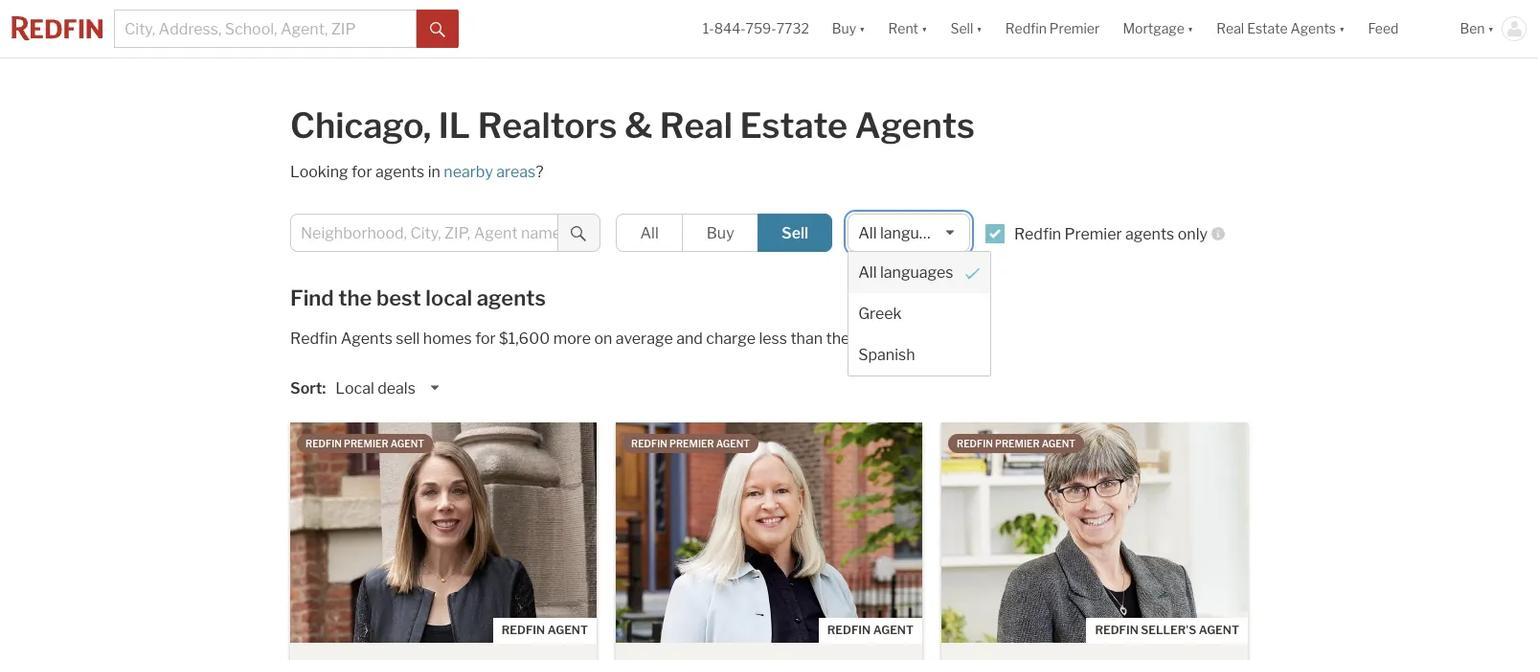 Task type: vqa. For each thing, say whether or not it's contained in the screenshot.
LIST BOX on the right bottom of page containing Tour in person
no



Task type: describe. For each thing, give the bounding box(es) containing it.
buy for buy
[[707, 224, 735, 242]]

greek
[[859, 305, 902, 323]]

sell for sell
[[782, 224, 809, 242]]

1-
[[703, 20, 715, 37]]

▾ for buy ▾
[[860, 20, 866, 37]]

mortgage ▾
[[1123, 20, 1194, 37]]

looking
[[290, 163, 348, 181]]

only
[[1178, 225, 1208, 243]]

redfin for redfin premier agents only
[[1015, 225, 1062, 243]]

0 vertical spatial the
[[338, 286, 372, 310]]

deals
[[378, 379, 416, 398]]

1 horizontal spatial the
[[826, 330, 850, 348]]

0 horizontal spatial estate
[[740, 104, 848, 147]]

premier for redfin premier agents only
[[1065, 225, 1123, 243]]

redfin premier agents only
[[1015, 225, 1208, 243]]

submit search image
[[572, 226, 587, 241]]

redfin agents sell homes for $1,600 more on average and charge less than the typical listing fee.
[[290, 330, 977, 348]]

Neighborhood, City, ZIP, Agent name search field
[[290, 214, 559, 252]]

buy ▾ button
[[833, 0, 866, 57]]

redfin premier agent for photo of jacqueline alter
[[631, 438, 750, 449]]

spanish
[[859, 346, 916, 364]]

759-
[[746, 20, 777, 37]]

rent ▾
[[889, 20, 928, 37]]

premier for photo of jacqueline alter
[[670, 438, 714, 449]]

and
[[677, 330, 703, 348]]

sell ▾ button
[[940, 0, 994, 57]]

All radio
[[616, 214, 684, 252]]

list box containing all languages
[[848, 214, 991, 377]]

find
[[290, 286, 334, 310]]

best
[[376, 286, 421, 310]]

fee.
[[950, 330, 977, 348]]

redfin agent for photo of jacqueline alter
[[828, 623, 914, 637]]

looking for agents in nearby areas ?
[[290, 163, 544, 181]]

all languages element
[[849, 252, 990, 293]]

chicago, il realtors & real estate agents
[[290, 104, 975, 147]]

1 languages from the top
[[881, 224, 954, 242]]

mortgage ▾ button
[[1123, 0, 1194, 57]]

agents inside dropdown button
[[1291, 20, 1337, 37]]

estate inside the real estate agents ▾ link
[[1248, 20, 1288, 37]]

all languages inside all languages element
[[859, 264, 954, 282]]

real estate agents ▾ link
[[1217, 0, 1346, 57]]

real estate agents ▾
[[1217, 20, 1346, 37]]

▾ for mortgage ▾
[[1188, 20, 1194, 37]]

in
[[428, 163, 441, 181]]

1-844-759-7732
[[703, 20, 810, 37]]

premier for photo of nancy huetteman
[[996, 438, 1040, 449]]

rent
[[889, 20, 919, 37]]

less
[[759, 330, 788, 348]]

redfin agent for photo of stacey dombar
[[502, 623, 588, 637]]

photo of stacey dombar image
[[290, 423, 597, 643]]

redfin premier button
[[994, 0, 1112, 57]]

mortgage ▾ button
[[1112, 0, 1206, 57]]

▾ for sell ▾
[[977, 20, 983, 37]]

feed
[[1369, 20, 1399, 37]]

2 vertical spatial agents
[[341, 330, 393, 348]]

&
[[625, 104, 653, 147]]

ben
[[1461, 20, 1486, 37]]

buy ▾
[[833, 20, 866, 37]]

realtors
[[478, 104, 617, 147]]

rent ▾ button
[[877, 0, 940, 57]]

average
[[616, 330, 673, 348]]

sort:
[[290, 379, 326, 397]]

?
[[536, 163, 544, 181]]

redfin seller's agent
[[1096, 623, 1240, 637]]



Task type: locate. For each thing, give the bounding box(es) containing it.
2 premier from the left
[[670, 438, 714, 449]]

dialog containing all languages
[[848, 251, 991, 377]]

sell for sell ▾
[[951, 20, 974, 37]]

photo of jacqueline alter image
[[616, 423, 923, 643]]

0 horizontal spatial buy
[[707, 224, 735, 242]]

▾ left rent
[[860, 20, 866, 37]]

0 horizontal spatial redfin premier agent
[[306, 438, 424, 449]]

▾ right rent
[[922, 20, 928, 37]]

languages up greek
[[881, 264, 954, 282]]

1 vertical spatial agents
[[1126, 225, 1175, 243]]

redfin premier
[[1006, 20, 1100, 37]]

than
[[791, 330, 823, 348]]

1 horizontal spatial redfin agent
[[828, 623, 914, 637]]

premier for photo of stacey dombar
[[344, 438, 389, 449]]

6 ▾ from the left
[[1489, 20, 1495, 37]]

0 vertical spatial languages
[[881, 224, 954, 242]]

sell inside radio
[[782, 224, 809, 242]]

all up greek
[[859, 264, 877, 282]]

2 ▾ from the left
[[922, 20, 928, 37]]

the
[[338, 286, 372, 310], [826, 330, 850, 348]]

redfin premier agent for photo of stacey dombar
[[306, 438, 424, 449]]

7732
[[777, 20, 810, 37]]

0 horizontal spatial agents
[[341, 330, 393, 348]]

844-
[[715, 20, 746, 37]]

2 horizontal spatial premier
[[996, 438, 1040, 449]]

premier
[[1050, 20, 1100, 37], [1065, 225, 1123, 243]]

premier
[[344, 438, 389, 449], [670, 438, 714, 449], [996, 438, 1040, 449]]

2 horizontal spatial agents
[[1126, 225, 1175, 243]]

0 vertical spatial agents
[[376, 163, 425, 181]]

Buy radio
[[683, 214, 759, 252]]

▾ for rent ▾
[[922, 20, 928, 37]]

mortgage
[[1123, 20, 1185, 37]]

redfin agent
[[502, 623, 588, 637], [828, 623, 914, 637]]

buy right 7732
[[833, 20, 857, 37]]

sell
[[396, 330, 420, 348]]

redfin for redfin premier
[[1006, 20, 1047, 37]]

1 redfin agent from the left
[[502, 623, 588, 637]]

buy ▾ button
[[821, 0, 877, 57]]

option group containing all
[[616, 214, 833, 252]]

more
[[554, 330, 591, 348]]

1 horizontal spatial buy
[[833, 20, 857, 37]]

1 vertical spatial all languages
[[859, 264, 954, 282]]

5 ▾ from the left
[[1340, 20, 1346, 37]]

2 redfin premier agent from the left
[[631, 438, 750, 449]]

homes
[[423, 330, 472, 348]]

1 all languages from the top
[[859, 224, 954, 242]]

1 horizontal spatial agents
[[855, 104, 975, 147]]

for
[[352, 163, 372, 181], [475, 330, 496, 348]]

areas
[[497, 163, 536, 181]]

0 horizontal spatial redfin agent
[[502, 623, 588, 637]]

City, Address, School, Agent, ZIP search field
[[114, 10, 417, 48]]

the right find
[[338, 286, 372, 310]]

1 vertical spatial agents
[[855, 104, 975, 147]]

premier for redfin premier
[[1050, 20, 1100, 37]]

1 horizontal spatial estate
[[1248, 20, 1288, 37]]

agents left only
[[1126, 225, 1175, 243]]

1 premier from the left
[[344, 438, 389, 449]]

3 redfin premier agent from the left
[[957, 438, 1076, 449]]

0 horizontal spatial the
[[338, 286, 372, 310]]

1 vertical spatial the
[[826, 330, 850, 348]]

listing
[[904, 330, 947, 348]]

1 horizontal spatial real
[[1217, 20, 1245, 37]]

▾ right ben
[[1489, 20, 1495, 37]]

0 vertical spatial real
[[1217, 20, 1245, 37]]

$1,600
[[499, 330, 550, 348]]

agents up $1,600
[[477, 286, 546, 310]]

on
[[594, 330, 613, 348]]

1 vertical spatial for
[[475, 330, 496, 348]]

2 vertical spatial redfin
[[290, 330, 338, 348]]

redfin
[[306, 438, 342, 449], [631, 438, 668, 449], [957, 438, 994, 449], [502, 623, 545, 637], [828, 623, 871, 637], [1096, 623, 1139, 637]]

estate
[[1248, 20, 1288, 37], [740, 104, 848, 147]]

local
[[336, 379, 374, 398]]

1 horizontal spatial premier
[[670, 438, 714, 449]]

2 horizontal spatial redfin premier agent
[[957, 438, 1076, 449]]

2 redfin agent from the left
[[828, 623, 914, 637]]

0 horizontal spatial for
[[352, 163, 372, 181]]

0 vertical spatial all languages
[[859, 224, 954, 242]]

seller's
[[1142, 623, 1197, 637]]

languages inside dialog
[[881, 264, 954, 282]]

real right mortgage ▾
[[1217, 20, 1245, 37]]

0 vertical spatial agents
[[1291, 20, 1337, 37]]

0 vertical spatial sell
[[951, 20, 974, 37]]

0 horizontal spatial premier
[[344, 438, 389, 449]]

sell right buy radio
[[782, 224, 809, 242]]

sell ▾
[[951, 20, 983, 37]]

all languages up all languages element
[[859, 224, 954, 242]]

Sell radio
[[758, 214, 833, 252]]

0 horizontal spatial real
[[660, 104, 733, 147]]

nearby
[[444, 163, 493, 181]]

buy inside radio
[[707, 224, 735, 242]]

local deals
[[336, 379, 416, 398]]

1 horizontal spatial redfin premier agent
[[631, 438, 750, 449]]

real
[[1217, 20, 1245, 37], [660, 104, 733, 147]]

redfin premier agent
[[306, 438, 424, 449], [631, 438, 750, 449], [957, 438, 1076, 449]]

rent ▾ button
[[889, 0, 928, 57]]

0 vertical spatial estate
[[1248, 20, 1288, 37]]

typical
[[854, 330, 901, 348]]

dialog
[[848, 251, 991, 377]]

agents for for
[[376, 163, 425, 181]]

1-844-759-7732 link
[[703, 20, 810, 37]]

languages up all languages element
[[881, 224, 954, 242]]

2 horizontal spatial agents
[[1291, 20, 1337, 37]]

0 vertical spatial for
[[352, 163, 372, 181]]

photo of nancy huetteman image
[[942, 423, 1249, 643]]

1 horizontal spatial agents
[[477, 286, 546, 310]]

chicago,
[[290, 104, 432, 147]]

0 vertical spatial redfin
[[1006, 20, 1047, 37]]

buy
[[833, 20, 857, 37], [707, 224, 735, 242]]

buy inside dropdown button
[[833, 20, 857, 37]]

sell inside dropdown button
[[951, 20, 974, 37]]

1 redfin premier agent from the left
[[306, 438, 424, 449]]

buy right all radio
[[707, 224, 735, 242]]

3 premier from the left
[[996, 438, 1040, 449]]

option group
[[616, 214, 833, 252]]

all right submit search image
[[641, 224, 659, 242]]

premier inside button
[[1050, 20, 1100, 37]]

2 languages from the top
[[881, 264, 954, 282]]

all
[[641, 224, 659, 242], [859, 224, 877, 242], [859, 264, 877, 282]]

1 horizontal spatial for
[[475, 330, 496, 348]]

submit search image
[[430, 22, 446, 37]]

3 ▾ from the left
[[977, 20, 983, 37]]

1 vertical spatial buy
[[707, 224, 735, 242]]

1 vertical spatial real
[[660, 104, 733, 147]]

redfin inside button
[[1006, 20, 1047, 37]]

1 vertical spatial sell
[[782, 224, 809, 242]]

real inside dropdown button
[[1217, 20, 1245, 37]]

agents
[[376, 163, 425, 181], [1126, 225, 1175, 243], [477, 286, 546, 310]]

1 horizontal spatial sell
[[951, 20, 974, 37]]

buy for buy ▾
[[833, 20, 857, 37]]

▾
[[860, 20, 866, 37], [922, 20, 928, 37], [977, 20, 983, 37], [1188, 20, 1194, 37], [1340, 20, 1346, 37], [1489, 20, 1495, 37]]

1 vertical spatial estate
[[740, 104, 848, 147]]

the right than
[[826, 330, 850, 348]]

feed button
[[1357, 0, 1449, 57]]

agents left in
[[376, 163, 425, 181]]

▾ for ben ▾
[[1489, 20, 1495, 37]]

local
[[426, 286, 473, 310]]

charge
[[707, 330, 756, 348]]

0 vertical spatial buy
[[833, 20, 857, 37]]

sell
[[951, 20, 974, 37], [782, 224, 809, 242]]

redfin premier agent for photo of nancy huetteman
[[957, 438, 1076, 449]]

sell right rent ▾
[[951, 20, 974, 37]]

▾ left feed
[[1340, 20, 1346, 37]]

all inside radio
[[641, 224, 659, 242]]

all languages up greek
[[859, 264, 954, 282]]

for right homes
[[475, 330, 496, 348]]

1 vertical spatial redfin
[[1015, 225, 1062, 243]]

real right &
[[660, 104, 733, 147]]

▾ right mortgage
[[1188, 20, 1194, 37]]

all up all languages element
[[859, 224, 877, 242]]

0 horizontal spatial agents
[[376, 163, 425, 181]]

2 vertical spatial agents
[[477, 286, 546, 310]]

nearby areas link
[[444, 163, 536, 181]]

redfin
[[1006, 20, 1047, 37], [1015, 225, 1062, 243], [290, 330, 338, 348]]

ben ▾
[[1461, 20, 1495, 37]]

agents for premier
[[1126, 225, 1175, 243]]

il
[[439, 104, 471, 147]]

0 vertical spatial premier
[[1050, 20, 1100, 37]]

sell ▾ button
[[951, 0, 983, 57]]

0 horizontal spatial sell
[[782, 224, 809, 242]]

for right looking
[[352, 163, 372, 181]]

list box
[[848, 214, 991, 377]]

agent
[[391, 438, 424, 449], [716, 438, 750, 449], [1042, 438, 1076, 449], [548, 623, 588, 637], [874, 623, 914, 637], [1199, 623, 1240, 637]]

4 ▾ from the left
[[1188, 20, 1194, 37]]

1 ▾ from the left
[[860, 20, 866, 37]]

agents
[[1291, 20, 1337, 37], [855, 104, 975, 147], [341, 330, 393, 348]]

languages
[[881, 224, 954, 242], [881, 264, 954, 282]]

redfin for redfin agents sell homes for $1,600 more on average and charge less than the typical listing fee.
[[290, 330, 338, 348]]

all languages
[[859, 224, 954, 242], [859, 264, 954, 282]]

▾ right rent ▾
[[977, 20, 983, 37]]

1 vertical spatial languages
[[881, 264, 954, 282]]

real estate agents ▾ button
[[1206, 0, 1357, 57]]

2 all languages from the top
[[859, 264, 954, 282]]

find the best local agents
[[290, 286, 546, 310]]

1 vertical spatial premier
[[1065, 225, 1123, 243]]



